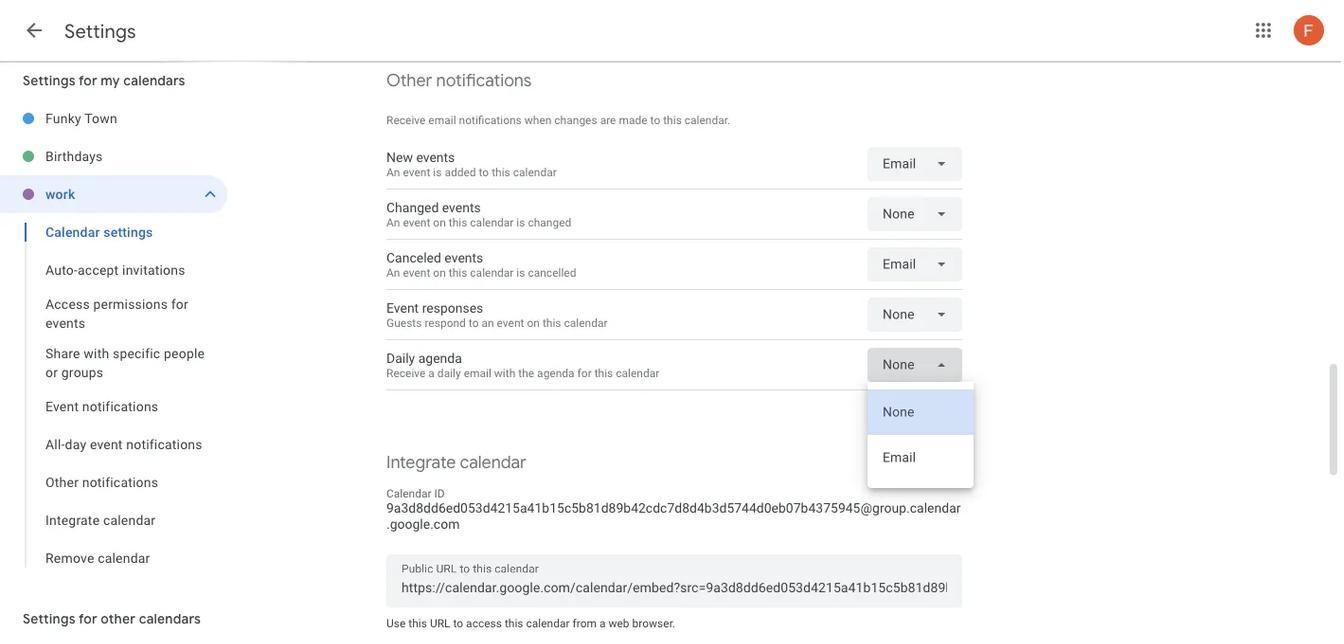 Task type: vqa. For each thing, say whether or not it's contained in the screenshot.
top 5
no



Task type: locate. For each thing, give the bounding box(es) containing it.
this up 'responses'
[[449, 266, 468, 279]]

event up 'responses'
[[403, 266, 431, 279]]

event down or
[[45, 398, 79, 414]]

calendar up 'auto-'
[[45, 224, 100, 240]]

go back image
[[23, 19, 45, 42]]

canceled events an event on this calendar is cancelled
[[387, 250, 577, 279]]

receive left daily
[[387, 366, 426, 379]]

is inside the canceled events an event on this calendar is cancelled
[[517, 266, 525, 279]]

0 horizontal spatial integrate calendar
[[45, 512, 156, 528]]

1 vertical spatial receive
[[387, 366, 426, 379]]

calendars right other
[[139, 610, 201, 627]]

event inside event responses guests respond to an event on this calendar
[[387, 300, 419, 316]]

events
[[416, 149, 455, 165], [442, 200, 481, 215], [445, 250, 484, 266], [45, 315, 85, 331]]

day
[[65, 436, 86, 452]]

integrate
[[387, 452, 456, 473], [45, 512, 100, 528]]

events for canceled events
[[445, 250, 484, 266]]

calendar inside calendar id 9a3d8dd6ed053d4215a41b15c5b81d89b42cdc7d8d4b3d5744d0eb07b4375945@group.calendar .google.com
[[387, 487, 432, 500]]

event inside 'new events an event is added to this calendar'
[[403, 165, 431, 178]]

on inside "changed events an event on this calendar is changed"
[[433, 215, 446, 229]]

events for new events
[[416, 149, 455, 165]]

0 vertical spatial receive
[[387, 114, 426, 127]]

1 vertical spatial settings
[[23, 72, 76, 89]]

1 vertical spatial event
[[45, 398, 79, 414]]

events right new
[[416, 149, 455, 165]]

is inside "changed events an event on this calendar is changed"
[[517, 215, 525, 229]]

is left added
[[433, 165, 442, 178]]

0 vertical spatial with
[[84, 345, 109, 361]]

for right "the" in the left of the page
[[578, 366, 592, 379]]

settings for settings
[[64, 19, 136, 43]]

an
[[387, 165, 400, 178], [387, 215, 400, 229], [387, 266, 400, 279]]

all-day event notifications
[[45, 436, 202, 452]]

event for event notifications
[[45, 398, 79, 414]]

1 vertical spatial other
[[45, 474, 79, 490]]

from
[[573, 617, 597, 630]]

1 horizontal spatial a
[[600, 617, 606, 630]]

2 vertical spatial settings
[[23, 610, 76, 627]]

1 receive from the top
[[387, 114, 426, 127]]

to right added
[[479, 165, 489, 178]]

settings for settings for other calendars
[[23, 610, 76, 627]]

funky town
[[45, 110, 117, 126]]

an for changed events
[[387, 215, 400, 229]]

this right added
[[492, 165, 511, 178]]

other down all-
[[45, 474, 79, 490]]

a
[[429, 366, 435, 379], [600, 617, 606, 630]]

event up changed
[[403, 165, 431, 178]]

0 horizontal spatial calendar
[[45, 224, 100, 240]]

calendars right my
[[123, 72, 185, 89]]

notifications down all-day event notifications
[[82, 474, 158, 490]]

1 vertical spatial email
[[464, 366, 492, 379]]

is
[[433, 165, 442, 178], [517, 215, 525, 229], [517, 266, 525, 279]]

0 horizontal spatial other notifications
[[45, 474, 158, 490]]

settings for other calendars
[[23, 610, 201, 627]]

1 horizontal spatial email
[[464, 366, 492, 379]]

to left an
[[469, 316, 479, 329]]

receive inside daily agenda receive a daily email with the agenda for this calendar
[[387, 366, 426, 379]]

calendar for calendar settings
[[45, 224, 100, 240]]

event inside "changed events an event on this calendar is changed"
[[403, 215, 431, 229]]

1 vertical spatial integrate
[[45, 512, 100, 528]]

groups
[[61, 364, 104, 380]]

permissions
[[93, 296, 168, 312]]

event
[[403, 165, 431, 178], [403, 215, 431, 229], [403, 266, 431, 279], [497, 316, 525, 329], [90, 436, 123, 452]]

1 horizontal spatial with
[[495, 366, 516, 379]]

1 vertical spatial other notifications
[[45, 474, 158, 490]]

other
[[387, 70, 432, 91], [45, 474, 79, 490]]

calendar id 9a3d8dd6ed053d4215a41b15c5b81d89b42cdc7d8d4b3d5744d0eb07b4375945@group.calendar .google.com
[[387, 487, 961, 532]]

0 vertical spatial a
[[429, 366, 435, 379]]

calendars
[[123, 72, 185, 89], [139, 610, 201, 627]]

birthdays tree item
[[0, 137, 227, 175]]

this
[[664, 114, 682, 127], [492, 165, 511, 178], [449, 215, 468, 229], [449, 266, 468, 279], [543, 316, 562, 329], [595, 366, 613, 379], [409, 617, 427, 630], [505, 617, 524, 630]]

calendar for calendar id 9a3d8dd6ed053d4215a41b15c5b81d89b42cdc7d8d4b3d5744d0eb07b4375945@group.calendar .google.com
[[387, 487, 432, 500]]

receive a daily email with the agenda for this calendar list box
[[868, 382, 974, 488]]

email
[[429, 114, 456, 127], [464, 366, 492, 379]]

an inside "changed events an event on this calendar is changed"
[[387, 215, 400, 229]]

id
[[435, 487, 445, 500]]

is left "cancelled"
[[517, 266, 525, 279]]

events inside "changed events an event on this calendar is changed"
[[442, 200, 481, 215]]

other inside group
[[45, 474, 79, 490]]

2 receive from the top
[[387, 366, 426, 379]]

to
[[651, 114, 661, 127], [479, 165, 489, 178], [469, 316, 479, 329], [453, 617, 464, 630]]

this inside the canceled events an event on this calendar is cancelled
[[449, 266, 468, 279]]

1 horizontal spatial event
[[387, 300, 419, 316]]

other notifications up 'new events an event is added to this calendar'
[[387, 70, 532, 91]]

use this url to access this calendar from a web browser.
[[387, 617, 676, 630]]

calendar.
[[685, 114, 731, 127]]

responses
[[422, 300, 484, 316]]

1 option from the top
[[868, 389, 974, 435]]

birthdays
[[45, 148, 103, 164]]

integrate up id
[[387, 452, 456, 473]]

0 horizontal spatial a
[[429, 366, 435, 379]]

with left "the" in the left of the page
[[495, 366, 516, 379]]

calendar inside "changed events an event on this calendar is changed"
[[470, 215, 514, 229]]

9a3d8dd6ed053d4215a41b15c5b81d89b42cdc7d8d4b3d5744d0eb07b4375945@group.calendar
[[387, 500, 961, 516]]

on up 'responses'
[[433, 266, 446, 279]]

events down added
[[442, 200, 481, 215]]

new events an event is added to this calendar
[[387, 149, 557, 178]]

event responses guests respond to an event on this calendar
[[387, 300, 608, 329]]

0 vertical spatial is
[[433, 165, 442, 178]]

calendar
[[45, 224, 100, 240], [387, 487, 432, 500]]

event for canceled
[[403, 266, 431, 279]]

0 vertical spatial calendar
[[45, 224, 100, 240]]

for down invitations
[[171, 296, 189, 312]]

calendar left id
[[387, 487, 432, 500]]

2 vertical spatial on
[[527, 316, 540, 329]]

guests
[[387, 316, 422, 329]]

other notifications
[[387, 70, 532, 91], [45, 474, 158, 490]]

email inside daily agenda receive a daily email with the agenda for this calendar
[[464, 366, 492, 379]]

this inside daily agenda receive a daily email with the agenda for this calendar
[[595, 366, 613, 379]]

0 vertical spatial email
[[429, 114, 456, 127]]

web
[[609, 617, 630, 630]]

this down "cancelled"
[[543, 316, 562, 329]]

town
[[84, 110, 117, 126]]

or
[[45, 364, 58, 380]]

1 vertical spatial an
[[387, 215, 400, 229]]

an inside the canceled events an event on this calendar is cancelled
[[387, 266, 400, 279]]

with
[[84, 345, 109, 361], [495, 366, 516, 379]]

other up new
[[387, 70, 432, 91]]

integrate up remove
[[45, 512, 100, 528]]

events down access
[[45, 315, 85, 331]]

agenda down respond on the left
[[419, 350, 462, 366]]

0 horizontal spatial event
[[45, 398, 79, 414]]

0 vertical spatial calendars
[[123, 72, 185, 89]]

notifications up 'new events an event is added to this calendar'
[[459, 114, 522, 127]]

1 an from the top
[[387, 165, 400, 178]]

agenda
[[419, 350, 462, 366], [537, 366, 575, 379]]

events down "changed events an event on this calendar is changed"
[[445, 250, 484, 266]]

are
[[600, 114, 616, 127]]

1 vertical spatial a
[[600, 617, 606, 630]]

with up groups
[[84, 345, 109, 361]]

calendar inside 'tree'
[[45, 224, 100, 240]]

integrate calendar up id
[[387, 452, 527, 473]]

1 vertical spatial with
[[495, 366, 516, 379]]

the
[[519, 366, 535, 379]]

1 horizontal spatial integrate
[[387, 452, 456, 473]]

0 vertical spatial settings
[[64, 19, 136, 43]]

an up canceled
[[387, 215, 400, 229]]

1 horizontal spatial other notifications
[[387, 70, 532, 91]]

other notifications down all-day event notifications
[[45, 474, 158, 490]]

calendars for settings for other calendars
[[139, 610, 201, 627]]

other
[[101, 610, 136, 627]]

accept
[[78, 262, 119, 278]]

this inside event responses guests respond to an event on this calendar
[[543, 316, 562, 329]]

0 horizontal spatial with
[[84, 345, 109, 361]]

1 vertical spatial integrate calendar
[[45, 512, 156, 528]]

integrate calendar up remove calendar
[[45, 512, 156, 528]]

0 vertical spatial event
[[387, 300, 419, 316]]

settings down remove
[[23, 610, 76, 627]]

event left respond on the left
[[387, 300, 419, 316]]

settings up funky
[[23, 72, 76, 89]]

0 vertical spatial integrate calendar
[[387, 452, 527, 473]]

1 horizontal spatial calendar
[[387, 487, 432, 500]]

this inside "changed events an event on this calendar is changed"
[[449, 215, 468, 229]]

group
[[0, 213, 227, 577]]

1 horizontal spatial other
[[387, 70, 432, 91]]

for
[[79, 72, 97, 89], [171, 296, 189, 312], [578, 366, 592, 379], [79, 610, 97, 627]]

events inside 'new events an event is added to this calendar'
[[416, 149, 455, 165]]

0 horizontal spatial other
[[45, 474, 79, 490]]

integrate calendar
[[387, 452, 527, 473], [45, 512, 156, 528]]

on inside the canceled events an event on this calendar is cancelled
[[433, 266, 446, 279]]

0 vertical spatial an
[[387, 165, 400, 178]]

event notifications
[[45, 398, 158, 414]]

with inside share with specific people or groups
[[84, 345, 109, 361]]

daily agenda receive a daily email with the agenda for this calendar
[[387, 350, 660, 379]]

made
[[619, 114, 648, 127]]

url
[[430, 617, 451, 630]]

this inside 'new events an event is added to this calendar'
[[492, 165, 511, 178]]

to right url
[[453, 617, 464, 630]]

share with specific people or groups
[[45, 345, 205, 380]]

this right "the" in the left of the page
[[595, 366, 613, 379]]

event right an
[[497, 316, 525, 329]]

calendar
[[513, 165, 557, 178], [470, 215, 514, 229], [470, 266, 514, 279], [564, 316, 608, 329], [616, 366, 660, 379], [460, 452, 527, 473], [103, 512, 156, 528], [98, 550, 150, 566], [526, 617, 570, 630]]

event inside the canceled events an event on this calendar is cancelled
[[403, 266, 431, 279]]

1 vertical spatial on
[[433, 266, 446, 279]]

agenda right "the" in the left of the page
[[537, 366, 575, 379]]

a left daily
[[429, 366, 435, 379]]

receive up new
[[387, 114, 426, 127]]

remove
[[45, 550, 94, 566]]

is left changed
[[517, 215, 525, 229]]

email up 'new events an event is added to this calendar'
[[429, 114, 456, 127]]

event
[[387, 300, 419, 316], [45, 398, 79, 414]]

1 vertical spatial is
[[517, 215, 525, 229]]

2 vertical spatial an
[[387, 266, 400, 279]]

settings up settings for my calendars on the left top
[[64, 19, 136, 43]]

email right daily
[[464, 366, 492, 379]]

0 vertical spatial other
[[387, 70, 432, 91]]

events inside the access permissions for events
[[45, 315, 85, 331]]

event inside group
[[45, 398, 79, 414]]

on up daily agenda receive a daily email with the agenda for this calendar
[[527, 316, 540, 329]]

0 horizontal spatial integrate
[[45, 512, 100, 528]]

0 vertical spatial on
[[433, 215, 446, 229]]

events inside the canceled events an event on this calendar is cancelled
[[445, 250, 484, 266]]

access permissions for events
[[45, 296, 189, 331]]

an up changed
[[387, 165, 400, 178]]

notifications
[[436, 70, 532, 91], [459, 114, 522, 127], [82, 398, 158, 414], [126, 436, 202, 452], [82, 474, 158, 490]]

0 vertical spatial other notifications
[[387, 70, 532, 91]]

event right day
[[90, 436, 123, 452]]

2 an from the top
[[387, 215, 400, 229]]

an inside 'new events an event is added to this calendar'
[[387, 165, 400, 178]]

on up canceled
[[433, 215, 446, 229]]

0 vertical spatial integrate
[[387, 452, 456, 473]]

None field
[[868, 147, 963, 181], [868, 197, 963, 231], [868, 247, 963, 281], [868, 298, 963, 332], [868, 348, 963, 382], [868, 147, 963, 181], [868, 197, 963, 231], [868, 247, 963, 281], [868, 298, 963, 332], [868, 348, 963, 382]]

this right the use
[[409, 617, 427, 630]]

1 vertical spatial calendars
[[139, 610, 201, 627]]

my
[[101, 72, 120, 89]]

1 horizontal spatial agenda
[[537, 366, 575, 379]]

an up guests
[[387, 266, 400, 279]]

option
[[868, 389, 974, 435], [868, 435, 974, 480]]

a left web
[[600, 617, 606, 630]]

1 vertical spatial calendar
[[387, 487, 432, 500]]

receive
[[387, 114, 426, 127], [387, 366, 426, 379]]

None text field
[[402, 575, 948, 601]]

on
[[433, 215, 446, 229], [433, 266, 446, 279], [527, 316, 540, 329]]

notifications up all-day event notifications
[[82, 398, 158, 414]]

settings
[[64, 19, 136, 43], [23, 72, 76, 89], [23, 610, 76, 627]]

2 vertical spatial is
[[517, 266, 525, 279]]

event up canceled
[[403, 215, 431, 229]]

3 an from the top
[[387, 266, 400, 279]]

this right changed
[[449, 215, 468, 229]]

is inside 'new events an event is added to this calendar'
[[433, 165, 442, 178]]



Task type: describe. For each thing, give the bounding box(es) containing it.
auto-
[[45, 262, 78, 278]]

with inside daily agenda receive a daily email with the agenda for this calendar
[[495, 366, 516, 379]]

integrate inside group
[[45, 512, 100, 528]]

events for changed events
[[442, 200, 481, 215]]

auto-accept invitations
[[45, 262, 185, 278]]

work
[[45, 186, 75, 202]]

for inside the access permissions for events
[[171, 296, 189, 312]]

calendars for settings for my calendars
[[123, 72, 185, 89]]

an for canceled events
[[387, 266, 400, 279]]

all-
[[45, 436, 65, 452]]

new
[[387, 149, 413, 165]]

2 option from the top
[[868, 435, 974, 480]]

event for new
[[403, 165, 431, 178]]

when
[[525, 114, 552, 127]]

access
[[45, 296, 90, 312]]

is for canceled events
[[517, 266, 525, 279]]

other notifications inside settings for my calendars 'tree'
[[45, 474, 158, 490]]

an
[[482, 316, 494, 329]]

calendar settings
[[45, 224, 153, 240]]

cancelled
[[528, 266, 577, 279]]

notifications up when
[[436, 70, 532, 91]]

on for changed
[[433, 215, 446, 229]]

for left my
[[79, 72, 97, 89]]

calendar inside event responses guests respond to an event on this calendar
[[564, 316, 608, 329]]

to inside event responses guests respond to an event on this calendar
[[469, 316, 479, 329]]

browser.
[[633, 617, 676, 630]]

is for changed events
[[517, 215, 525, 229]]

changed
[[387, 200, 439, 215]]

on for canceled
[[433, 266, 446, 279]]

daily
[[438, 366, 461, 379]]

daily
[[387, 350, 415, 366]]

for left other
[[79, 610, 97, 627]]

changed events an event on this calendar is changed
[[387, 200, 572, 229]]

calendar inside the canceled events an event on this calendar is cancelled
[[470, 266, 514, 279]]

added
[[445, 165, 476, 178]]

on inside event responses guests respond to an event on this calendar
[[527, 316, 540, 329]]

calendar inside 'new events an event is added to this calendar'
[[513, 165, 557, 178]]

a inside daily agenda receive a daily email with the agenda for this calendar
[[429, 366, 435, 379]]

an for new events
[[387, 165, 400, 178]]

1 horizontal spatial integrate calendar
[[387, 452, 527, 473]]

event inside event responses guests respond to an event on this calendar
[[497, 316, 525, 329]]

birthdays link
[[45, 137, 227, 175]]

integrate calendar inside group
[[45, 512, 156, 528]]

this right access
[[505, 617, 524, 630]]

funky
[[45, 110, 81, 126]]

this left the "calendar."
[[664, 114, 682, 127]]

event for changed
[[403, 215, 431, 229]]

event for event responses guests respond to an event on this calendar
[[387, 300, 419, 316]]

settings
[[104, 224, 153, 240]]

receive email notifications when changes are made to this calendar.
[[387, 114, 731, 127]]

to right made at the left top of page
[[651, 114, 661, 127]]

0 horizontal spatial email
[[429, 114, 456, 127]]

people
[[164, 345, 205, 361]]

access
[[466, 617, 502, 630]]

.google.com
[[387, 516, 460, 532]]

canceled
[[387, 250, 442, 266]]

settings for my calendars tree
[[0, 100, 227, 577]]

funky town tree item
[[0, 100, 227, 137]]

work link
[[45, 175, 193, 213]]

settings for my calendars
[[23, 72, 185, 89]]

changes
[[555, 114, 598, 127]]

calendar inside daily agenda receive a daily email with the agenda for this calendar
[[616, 366, 660, 379]]

notifications down event notifications
[[126, 436, 202, 452]]

specific
[[113, 345, 161, 361]]

use
[[387, 617, 406, 630]]

event inside settings for my calendars 'tree'
[[90, 436, 123, 452]]

changed
[[528, 215, 572, 229]]

work tree item
[[0, 175, 227, 213]]

remove calendar
[[45, 550, 150, 566]]

respond
[[425, 316, 466, 329]]

0 horizontal spatial agenda
[[419, 350, 462, 366]]

for inside daily agenda receive a daily email with the agenda for this calendar
[[578, 366, 592, 379]]

invitations
[[122, 262, 185, 278]]

to inside 'new events an event is added to this calendar'
[[479, 165, 489, 178]]

share
[[45, 345, 80, 361]]

settings heading
[[64, 19, 136, 43]]

settings for settings for my calendars
[[23, 72, 76, 89]]

group containing calendar settings
[[0, 213, 227, 577]]



